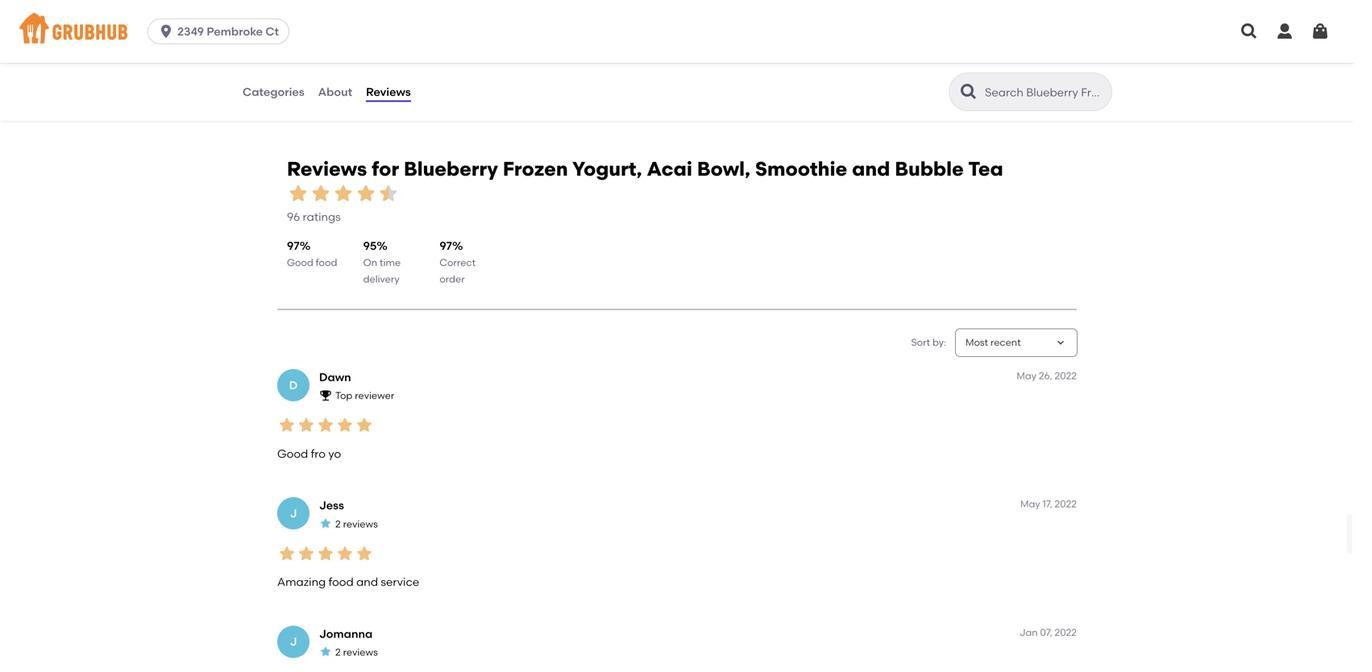 Task type: vqa. For each thing, say whether or not it's contained in the screenshot.
Most recent
yes



Task type: describe. For each thing, give the bounding box(es) containing it.
97 correct order
[[440, 239, 476, 285]]

may for amazing food and service
[[1021, 498, 1041, 510]]

categories button
[[242, 63, 305, 121]]

subscription pass image
[[265, 34, 282, 47]]

2 reviews for jomanna
[[335, 647, 378, 658]]

good fro yo
[[277, 447, 341, 461]]

122
[[1032, 72, 1049, 86]]

delivery inside 95 on time delivery
[[363, 273, 400, 285]]

sort
[[912, 337, 931, 348]]

jomanna
[[319, 627, 373, 641]]

sort by:
[[912, 337, 947, 348]]

1 vertical spatial good
[[277, 447, 308, 461]]

bubble
[[895, 157, 964, 181]]

on
[[363, 257, 377, 269]]

1 $6.99 from the left
[[553, 69, 577, 81]]

2 $6.99 from the left
[[842, 69, 865, 81]]

97 for 97 good food
[[287, 239, 300, 253]]

pembroke
[[207, 25, 263, 38]]

acai
[[647, 157, 693, 181]]

97 for 97 correct order
[[440, 239, 452, 253]]

jan 07, 2022
[[1020, 627, 1077, 639]]

most recent
[[966, 337, 1021, 348]]

dawn
[[319, 371, 351, 384]]

about button
[[317, 63, 353, 121]]

95 on time delivery
[[363, 239, 401, 285]]

yo
[[328, 447, 341, 461]]

correct
[[440, 257, 476, 269]]

reviews for jomanna
[[343, 647, 378, 658]]

j for jomanna
[[290, 635, 297, 649]]

service
[[381, 575, 419, 589]]

reviews button
[[365, 63, 412, 121]]

about
[[318, 85, 352, 99]]

ratings for 96 ratings
[[303, 210, 341, 224]]

breakfast
[[288, 35, 333, 46]]

bowl,
[[697, 157, 751, 181]]

top reviewer
[[335, 390, 395, 402]]

by:
[[933, 337, 947, 348]]

reviews for blueberry frozen yogurt, acai bowl, smoothie and bubble tea
[[287, 157, 1004, 181]]

time
[[380, 257, 401, 269]]

1 vertical spatial food
[[329, 575, 354, 589]]

ihop link
[[265, 12, 513, 31]]

97 good food
[[287, 239, 337, 269]]

$4.49
[[265, 69, 289, 81]]

35–50 min $4.49 delivery
[[265, 55, 328, 81]]

amazing food and service
[[277, 575, 419, 589]]

3 min from the left
[[872, 55, 890, 67]]

2022 for amazing food and service
[[1055, 498, 1077, 510]]

reviews for reviews
[[366, 85, 411, 99]]

1 40–55 from the left
[[553, 55, 582, 67]]

2 for jomanna
[[335, 647, 341, 658]]

ratings for 122 ratings
[[1051, 72, 1089, 86]]

amazing
[[277, 575, 326, 589]]

2349 pembroke ct
[[177, 25, 279, 38]]

2349
[[177, 25, 204, 38]]

96
[[287, 210, 300, 224]]

blueberry
[[404, 157, 498, 181]]

jan
[[1020, 627, 1038, 639]]

yogurt,
[[572, 157, 642, 181]]

3 2022 from the top
[[1055, 627, 1077, 639]]



Task type: locate. For each thing, give the bounding box(es) containing it.
1 horizontal spatial 97
[[440, 239, 452, 253]]

1 vertical spatial reviews
[[287, 157, 367, 181]]

1 horizontal spatial ratings
[[1051, 72, 1089, 86]]

1 vertical spatial 2
[[335, 647, 341, 658]]

0 vertical spatial 2022
[[1055, 370, 1077, 382]]

2 97 from the left
[[440, 239, 452, 253]]

may left 26,
[[1017, 370, 1037, 382]]

reviews inside 'button'
[[366, 85, 411, 99]]

17,
[[1043, 498, 1053, 510]]

and
[[852, 157, 890, 181], [356, 575, 378, 589]]

ct
[[266, 25, 279, 38]]

ratings right 122
[[1051, 72, 1089, 86]]

1 40–55 min $6.99 delivery from the left
[[553, 55, 616, 81]]

j left 'jess' in the bottom left of the page
[[290, 507, 297, 521]]

Sort by: field
[[966, 336, 1021, 350]]

97 inside 97 correct order
[[440, 239, 452, 253]]

35–50
[[265, 55, 294, 67]]

good left fro
[[277, 447, 308, 461]]

1 97 from the left
[[287, 239, 300, 253]]

reviews right about
[[366, 85, 411, 99]]

recent
[[991, 337, 1021, 348]]

may for good fro yo
[[1017, 370, 1037, 382]]

1 horizontal spatial min
[[584, 55, 602, 67]]

search icon image
[[960, 82, 979, 102]]

1 j from the top
[[290, 507, 297, 521]]

0 vertical spatial reviews
[[343, 518, 378, 530]]

2 down jomanna
[[335, 647, 341, 658]]

1 vertical spatial reviews
[[343, 647, 378, 658]]

reviews
[[366, 85, 411, 99], [287, 157, 367, 181]]

97 inside 97 good food
[[287, 239, 300, 253]]

reviews
[[343, 518, 378, 530], [343, 647, 378, 658]]

and left service
[[356, 575, 378, 589]]

$6.99
[[553, 69, 577, 81], [842, 69, 865, 81]]

1 2022 from the top
[[1055, 370, 1077, 382]]

reviews down 'jess' in the bottom left of the page
[[343, 518, 378, 530]]

97 up 'correct'
[[440, 239, 452, 253]]

2349 pembroke ct button
[[148, 19, 296, 44]]

2 40–55 min $6.99 delivery from the left
[[842, 55, 904, 81]]

j for jess
[[290, 507, 297, 521]]

ihop
[[265, 14, 298, 29]]

2
[[335, 518, 341, 530], [335, 647, 341, 658]]

95
[[363, 239, 377, 253]]

1 min from the left
[[296, 55, 314, 67]]

0 vertical spatial j
[[290, 507, 297, 521]]

reviews for jess
[[343, 518, 378, 530]]

1 2 from the top
[[335, 518, 341, 530]]

2022 for good fro yo
[[1055, 370, 1077, 382]]

1 horizontal spatial and
[[852, 157, 890, 181]]

1 reviews from the top
[[343, 518, 378, 530]]

2 reviews from the top
[[343, 647, 378, 658]]

good inside 97 good food
[[287, 257, 313, 269]]

j
[[290, 507, 297, 521], [290, 635, 297, 649]]

min
[[296, 55, 314, 67], [584, 55, 602, 67], [872, 55, 890, 67]]

svg image
[[1240, 22, 1259, 41], [1276, 22, 1295, 41], [1311, 22, 1330, 41], [158, 23, 174, 40]]

and left the "bubble"
[[852, 157, 890, 181]]

2 reviews
[[335, 518, 378, 530], [335, 647, 378, 658]]

good
[[287, 257, 313, 269], [277, 447, 308, 461]]

2022 right "17,"
[[1055, 498, 1077, 510]]

star icon image
[[449, 54, 461, 67], [461, 54, 474, 67], [474, 54, 487, 67], [487, 54, 500, 67], [500, 54, 513, 67], [500, 54, 513, 67], [737, 54, 750, 67], [750, 54, 762, 67], [762, 54, 775, 67], [775, 54, 788, 67], [788, 54, 801, 67], [788, 54, 801, 67], [1025, 54, 1038, 67], [1038, 54, 1051, 67], [1051, 54, 1064, 67], [1064, 54, 1076, 67], [1076, 54, 1089, 67], [1076, 54, 1089, 67], [287, 182, 310, 205], [310, 182, 332, 205], [332, 182, 355, 205], [355, 182, 377, 205], [377, 182, 400, 205], [377, 182, 400, 205], [277, 416, 297, 435], [297, 416, 316, 435], [316, 416, 335, 435], [335, 416, 355, 435], [355, 416, 374, 435], [319, 517, 332, 530], [277, 544, 297, 563], [297, 544, 316, 563], [316, 544, 335, 563], [335, 544, 355, 563], [355, 544, 374, 563], [319, 646, 332, 658]]

2 down 'jess' in the bottom left of the page
[[335, 518, 341, 530]]

0 vertical spatial good
[[287, 257, 313, 269]]

food
[[316, 257, 337, 269], [329, 575, 354, 589]]

food left on
[[316, 257, 337, 269]]

categories
[[243, 85, 305, 99]]

1 vertical spatial 2022
[[1055, 498, 1077, 510]]

0 vertical spatial may
[[1017, 370, 1037, 382]]

2 2022 from the top
[[1055, 498, 1077, 510]]

0 horizontal spatial 40–55 min $6.99 delivery
[[553, 55, 616, 81]]

2 horizontal spatial min
[[872, 55, 890, 67]]

0 horizontal spatial 40–55
[[553, 55, 582, 67]]

delivery inside 35–50 min $4.49 delivery
[[291, 69, 328, 81]]

may left "17,"
[[1021, 498, 1041, 510]]

2 reviews for jess
[[335, 518, 378, 530]]

main navigation navigation
[[0, 0, 1355, 63]]

2 2 from the top
[[335, 647, 341, 658]]

fro
[[311, 447, 326, 461]]

delivery
[[291, 69, 328, 81], [580, 69, 616, 81], [868, 69, 904, 81], [363, 273, 400, 285]]

may 26, 2022
[[1017, 370, 1077, 382]]

0 vertical spatial 2 reviews
[[335, 518, 378, 530]]

40–55
[[553, 55, 582, 67], [842, 55, 870, 67]]

good down 96
[[287, 257, 313, 269]]

j left jomanna
[[290, 635, 297, 649]]

ratings
[[1051, 72, 1089, 86], [303, 210, 341, 224]]

most
[[966, 337, 989, 348]]

reviewer
[[355, 390, 395, 402]]

1 2 reviews from the top
[[335, 518, 378, 530]]

0 vertical spatial 2
[[335, 518, 341, 530]]

0 vertical spatial food
[[316, 257, 337, 269]]

122 ratings
[[1032, 72, 1089, 86]]

reviews up 96 ratings
[[287, 157, 367, 181]]

2 vertical spatial 2022
[[1055, 627, 1077, 639]]

0 horizontal spatial ratings
[[303, 210, 341, 224]]

2022 right 07,
[[1055, 627, 1077, 639]]

food inside 97 good food
[[316, 257, 337, 269]]

1 vertical spatial j
[[290, 635, 297, 649]]

97 down 96
[[287, 239, 300, 253]]

top
[[335, 390, 353, 402]]

1 horizontal spatial 40–55
[[842, 55, 870, 67]]

trophy icon image
[[319, 389, 332, 402]]

may 17, 2022
[[1021, 498, 1077, 510]]

1 vertical spatial 2 reviews
[[335, 647, 378, 658]]

2 40–55 from the left
[[842, 55, 870, 67]]

2022
[[1055, 370, 1077, 382], [1055, 498, 1077, 510], [1055, 627, 1077, 639]]

smoothie
[[755, 157, 848, 181]]

1 vertical spatial may
[[1021, 498, 1041, 510]]

jess
[[319, 499, 344, 513]]

0 vertical spatial reviews
[[366, 85, 411, 99]]

frozen
[[503, 157, 568, 181]]

2 reviews down jomanna
[[335, 647, 378, 658]]

0 horizontal spatial 97
[[287, 239, 300, 253]]

1 horizontal spatial 40–55 min $6.99 delivery
[[842, 55, 904, 81]]

caret down icon image
[[1055, 336, 1068, 349]]

ratings right 96
[[303, 210, 341, 224]]

1 vertical spatial and
[[356, 575, 378, 589]]

1 vertical spatial ratings
[[303, 210, 341, 224]]

2 reviews down 'jess' in the bottom left of the page
[[335, 518, 378, 530]]

reviews for reviews for blueberry frozen yogurt, acai bowl, smoothie and bubble tea
[[287, 157, 367, 181]]

min inside 35–50 min $4.49 delivery
[[296, 55, 314, 67]]

97
[[287, 239, 300, 253], [440, 239, 452, 253]]

d
[[289, 378, 298, 392]]

07,
[[1041, 627, 1053, 639]]

food right amazing
[[329, 575, 354, 589]]

2022 right 26,
[[1055, 370, 1077, 382]]

for
[[372, 157, 399, 181]]

svg image inside 2349 pembroke ct button
[[158, 23, 174, 40]]

2 min from the left
[[584, 55, 602, 67]]

reviews down jomanna
[[343, 647, 378, 658]]

may
[[1017, 370, 1037, 382], [1021, 498, 1041, 510]]

0 horizontal spatial $6.99
[[553, 69, 577, 81]]

1 horizontal spatial $6.99
[[842, 69, 865, 81]]

tea
[[968, 157, 1004, 181]]

2 for jess
[[335, 518, 341, 530]]

96 ratings
[[287, 210, 341, 224]]

26,
[[1039, 370, 1053, 382]]

2 2 reviews from the top
[[335, 647, 378, 658]]

40–55 min $6.99 delivery
[[553, 55, 616, 81], [842, 55, 904, 81]]

Search Blueberry Frozen Yogurt, Acai Bowl, Smoothie and Bubble Tea  search field
[[984, 85, 1107, 100]]

0 horizontal spatial min
[[296, 55, 314, 67]]

0 horizontal spatial and
[[356, 575, 378, 589]]

2 j from the top
[[290, 635, 297, 649]]

0 vertical spatial ratings
[[1051, 72, 1089, 86]]

order
[[440, 273, 465, 285]]

0 vertical spatial and
[[852, 157, 890, 181]]



